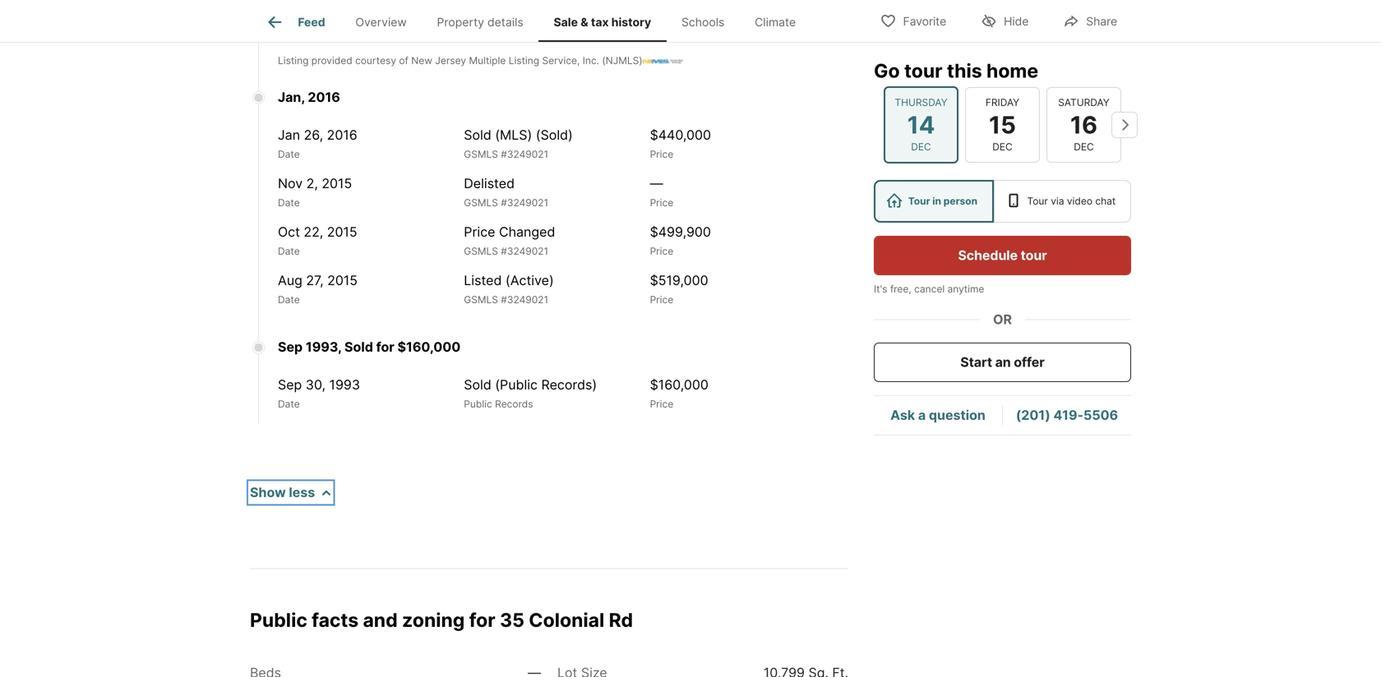 Task type: describe. For each thing, give the bounding box(es) containing it.
saturday 16 dec
[[1059, 96, 1110, 153]]

date for sep 30, 1993
[[278, 398, 300, 410]]

of
[[399, 55, 409, 67]]

overview tab
[[340, 2, 422, 42]]

#3249021 inside price changed gsmls #3249021
[[501, 245, 549, 257]]

2 listing from the left
[[509, 55, 540, 67]]

tour via video chat
[[1028, 195, 1116, 207]]

sep for sep 1993, sold for $160,000
[[278, 339, 303, 355]]

or
[[993, 312, 1012, 328]]

sold (public records) public records
[[464, 377, 597, 410]]

oct 22, 2015 date
[[278, 224, 357, 257]]

sep for sep 30, 1993 date
[[278, 377, 302, 393]]

public inside sold (public records) public records
[[464, 398, 492, 410]]

question
[[929, 407, 986, 423]]

changed
[[499, 224, 555, 240]]

ask a question
[[891, 407, 986, 423]]

aug 27, 2015 date
[[278, 273, 358, 306]]

$499,900 price
[[650, 224, 711, 257]]

2015 for aug 27, 2015
[[327, 273, 358, 289]]

35
[[500, 609, 525, 632]]

ask
[[891, 407, 915, 423]]

price for $519,000
[[650, 294, 674, 306]]

start an offer
[[961, 354, 1045, 370]]

419-
[[1054, 407, 1084, 423]]

share button
[[1050, 4, 1132, 37]]

(201)
[[1016, 407, 1051, 423]]

(201) 419-5506 link
[[1016, 407, 1119, 423]]

records)
[[542, 377, 597, 393]]

sold for sold (mls) (sold)
[[464, 127, 492, 143]]

tab list containing feed
[[250, 0, 824, 42]]

hide
[[1004, 14, 1029, 28]]

tour for go
[[905, 59, 943, 82]]

provided
[[312, 55, 353, 67]]

cancel
[[915, 283, 945, 295]]

facts
[[312, 609, 359, 632]]

service,
[[542, 55, 580, 67]]

start
[[961, 354, 993, 370]]

(mls)
[[495, 127, 532, 143]]

a
[[919, 407, 926, 423]]

oct
[[278, 224, 300, 240]]

tour for tour in person
[[908, 195, 931, 207]]

new
[[411, 55, 433, 67]]

this
[[947, 59, 982, 82]]

favorite
[[903, 14, 947, 28]]

overview
[[356, 15, 407, 29]]

22,
[[304, 224, 323, 240]]

share
[[1087, 14, 1118, 28]]

colonial
[[529, 609, 605, 632]]

rd
[[609, 609, 633, 632]]

delisted
[[464, 175, 515, 192]]

14
[[908, 110, 935, 139]]

0 horizontal spatial $160,000
[[398, 339, 461, 355]]

chat
[[1096, 195, 1116, 207]]

go tour this home
[[874, 59, 1039, 82]]

records
[[495, 398, 533, 410]]

thursday 14 dec
[[895, 96, 948, 153]]

2,
[[306, 175, 318, 192]]

sep 30, 1993 date
[[278, 377, 360, 410]]

schedule tour
[[958, 248, 1047, 264]]

show less button
[[250, 483, 332, 503]]

5506
[[1084, 407, 1119, 423]]

30,
[[306, 377, 326, 393]]

sale & tax history tab
[[539, 2, 667, 42]]

date for aug 27, 2015
[[278, 294, 300, 306]]

multiple
[[469, 55, 506, 67]]

climate
[[755, 15, 796, 29]]

friday
[[986, 96, 1020, 108]]

property
[[437, 15, 484, 29]]

$519,000
[[650, 273, 709, 289]]

&
[[581, 15, 589, 29]]

an
[[996, 354, 1011, 370]]

tour in person
[[908, 195, 978, 207]]

saturday
[[1059, 96, 1110, 108]]

start an offer button
[[874, 343, 1132, 382]]

2016 inside jan 26, 2016 date
[[327, 127, 358, 143]]

nov 2, 2015 date
[[278, 175, 352, 209]]

16
[[1071, 110, 1098, 139]]

sale
[[554, 15, 578, 29]]

price for $160,000
[[650, 398, 674, 410]]

price for $499,900
[[650, 245, 674, 257]]

0 vertical spatial 2016
[[308, 89, 340, 105]]

zoning
[[402, 609, 465, 632]]

gsmls inside price changed gsmls #3249021
[[464, 245, 498, 257]]

gsmls inside listed (active) gsmls #3249021
[[464, 294, 498, 306]]

history
[[612, 15, 652, 29]]

date for oct 22, 2015
[[278, 245, 300, 257]]

1 horizontal spatial $160,000
[[650, 377, 709, 393]]

aug
[[278, 273, 303, 289]]

$519,000 price
[[650, 273, 709, 306]]

1 vertical spatial sold
[[345, 339, 373, 355]]

$440,000
[[650, 127, 711, 143]]

ask a question link
[[891, 407, 986, 423]]

price inside price changed gsmls #3249021
[[464, 224, 495, 240]]

dec for 16
[[1074, 141, 1094, 153]]

jan,
[[278, 89, 305, 105]]

jan
[[278, 127, 300, 143]]

sold for sold (public records)
[[464, 377, 492, 393]]

video
[[1067, 195, 1093, 207]]



Task type: locate. For each thing, give the bounding box(es) containing it.
1 horizontal spatial dec
[[993, 141, 1013, 153]]

gsmls down delisted
[[464, 197, 498, 209]]

tour for schedule
[[1021, 248, 1047, 264]]

for
[[376, 339, 395, 355], [469, 609, 496, 632]]

schools
[[682, 15, 725, 29]]

it's free, cancel anytime
[[874, 283, 985, 295]]

next image
[[1112, 112, 1138, 138]]

public
[[464, 398, 492, 410], [250, 609, 307, 632]]

list box
[[874, 180, 1132, 223]]

3 date from the top
[[278, 245, 300, 257]]

1 vertical spatial tour
[[1021, 248, 1047, 264]]

gsmls inside delisted gsmls #3249021
[[464, 197, 498, 209]]

1 date from the top
[[278, 148, 300, 160]]

(njmls)
[[602, 55, 643, 67]]

1 tour from the left
[[908, 195, 931, 207]]

1 horizontal spatial listing
[[509, 55, 540, 67]]

5 date from the top
[[278, 398, 300, 410]]

1 horizontal spatial public
[[464, 398, 492, 410]]

public left records
[[464, 398, 492, 410]]

0 horizontal spatial for
[[376, 339, 395, 355]]

free,
[[891, 283, 912, 295]]

home
[[987, 59, 1039, 82]]

0 horizontal spatial listing
[[278, 55, 309, 67]]

sep inside sep 30, 1993 date
[[278, 377, 302, 393]]

1 sep from the top
[[278, 339, 303, 355]]

1 vertical spatial 2015
[[327, 224, 357, 240]]

#3249021 inside delisted gsmls #3249021
[[501, 197, 549, 209]]

sold inside sold (public records) public records
[[464, 377, 492, 393]]

2016 right jan,
[[308, 89, 340, 105]]

1 vertical spatial 2016
[[327, 127, 358, 143]]

tour left "in" at the top of the page
[[908, 195, 931, 207]]

gsmls down listed
[[464, 294, 498, 306]]

#3249021 down (active)
[[501, 294, 549, 306]]

2015 for oct 22, 2015
[[327, 224, 357, 240]]

2015 inside the aug 27, 2015 date
[[327, 273, 358, 289]]

sold left the (public
[[464, 377, 492, 393]]

delisted gsmls #3249021
[[464, 175, 549, 209]]

for right 1993,
[[376, 339, 395, 355]]

1 gsmls from the top
[[464, 148, 498, 160]]

2015 right 2,
[[322, 175, 352, 192]]

listing
[[278, 55, 309, 67], [509, 55, 540, 67]]

0 horizontal spatial public
[[250, 609, 307, 632]]

1 listing from the left
[[278, 55, 309, 67]]

sep left 30,
[[278, 377, 302, 393]]

2015 right 22,
[[327, 224, 357, 240]]

4 date from the top
[[278, 294, 300, 306]]

None button
[[884, 86, 959, 164], [965, 87, 1040, 163], [1047, 87, 1122, 163], [884, 86, 959, 164], [965, 87, 1040, 163], [1047, 87, 1122, 163]]

price inside $160,000 price
[[650, 398, 674, 410]]

courtesy
[[355, 55, 396, 67]]

— price
[[650, 175, 674, 209]]

2015 right 27,
[[327, 273, 358, 289]]

2 dec from the left
[[993, 141, 1013, 153]]

2 vertical spatial sold
[[464, 377, 492, 393]]

1 vertical spatial sep
[[278, 377, 302, 393]]

it's
[[874, 283, 888, 295]]

nov
[[278, 175, 303, 192]]

person
[[944, 195, 978, 207]]

dec inside friday 15 dec
[[993, 141, 1013, 153]]

sep 1993, sold for $160,000
[[278, 339, 461, 355]]

gsmls up listed
[[464, 245, 498, 257]]

property details tab
[[422, 2, 539, 42]]

friday 15 dec
[[986, 96, 1020, 153]]

details
[[488, 15, 524, 29]]

gsmls up delisted
[[464, 148, 498, 160]]

date
[[278, 148, 300, 160], [278, 197, 300, 209], [278, 245, 300, 257], [278, 294, 300, 306], [278, 398, 300, 410]]

4 #3249021 from the top
[[501, 294, 549, 306]]

#3249021 up changed
[[501, 197, 549, 209]]

listing up jan,
[[278, 55, 309, 67]]

$440,000 price
[[650, 127, 711, 160]]

date inside oct 22, 2015 date
[[278, 245, 300, 257]]

jersey
[[435, 55, 466, 67]]

0 vertical spatial $160,000
[[398, 339, 461, 355]]

#3249021 inside listed (active) gsmls #3249021
[[501, 294, 549, 306]]

feed link
[[265, 12, 325, 32]]

date for nov 2, 2015
[[278, 197, 300, 209]]

in
[[933, 195, 942, 207]]

go
[[874, 59, 900, 82]]

2 horizontal spatial dec
[[1074, 141, 1094, 153]]

2015 inside nov 2, 2015 date
[[322, 175, 352, 192]]

price inside $440,000 price
[[650, 148, 674, 160]]

0 horizontal spatial tour
[[905, 59, 943, 82]]

climate tab
[[740, 2, 811, 42]]

schedule tour button
[[874, 236, 1132, 275]]

1 horizontal spatial for
[[469, 609, 496, 632]]

0 vertical spatial sold
[[464, 127, 492, 143]]

date inside the aug 27, 2015 date
[[278, 294, 300, 306]]

tour inside button
[[1021, 248, 1047, 264]]

#3249021 inside sold (mls) (sold) gsmls #3249021
[[501, 148, 549, 160]]

0 vertical spatial 2015
[[322, 175, 352, 192]]

sold right 1993,
[[345, 339, 373, 355]]

thursday
[[895, 96, 948, 108]]

list box containing tour in person
[[874, 180, 1132, 223]]

dec down "15"
[[993, 141, 1013, 153]]

dec inside the thursday 14 dec
[[911, 141, 932, 153]]

via
[[1051, 195, 1065, 207]]

dec inside saturday 16 dec
[[1074, 141, 1094, 153]]

listed
[[464, 273, 502, 289]]

listing provided courtesy of new jersey multiple listing service, inc. (njmls)
[[278, 55, 643, 67]]

2 #3249021 from the top
[[501, 197, 549, 209]]

2016
[[308, 89, 340, 105], [327, 127, 358, 143]]

0 vertical spatial for
[[376, 339, 395, 355]]

1 horizontal spatial tour
[[1021, 248, 1047, 264]]

dec for 15
[[993, 141, 1013, 153]]

0 vertical spatial sep
[[278, 339, 303, 355]]

schools tab
[[667, 2, 740, 42]]

gsmls inside sold (mls) (sold) gsmls #3249021
[[464, 148, 498, 160]]

#3249021 down the (mls) in the left top of the page
[[501, 148, 549, 160]]

tour
[[905, 59, 943, 82], [1021, 248, 1047, 264]]

1 #3249021 from the top
[[501, 148, 549, 160]]

—
[[650, 175, 663, 192]]

sold
[[464, 127, 492, 143], [345, 339, 373, 355], [464, 377, 492, 393]]

2 date from the top
[[278, 197, 300, 209]]

3 dec from the left
[[1074, 141, 1094, 153]]

sep
[[278, 339, 303, 355], [278, 377, 302, 393]]

date inside nov 2, 2015 date
[[278, 197, 300, 209]]

15
[[989, 110, 1016, 139]]

3 #3249021 from the top
[[501, 245, 549, 257]]

2016 right '26,'
[[327, 127, 358, 143]]

sold (mls) (sold) gsmls #3249021
[[464, 127, 573, 160]]

sale & tax history
[[554, 15, 652, 29]]

tour up thursday at top right
[[905, 59, 943, 82]]

tour for tour via video chat
[[1028, 195, 1048, 207]]

offer
[[1014, 354, 1045, 370]]

dec for 14
[[911, 141, 932, 153]]

jan, 2016
[[278, 89, 340, 105]]

tour in person option
[[874, 180, 994, 223]]

dec down 14
[[911, 141, 932, 153]]

price inside $499,900 price
[[650, 245, 674, 257]]

tour via video chat option
[[994, 180, 1132, 223]]

date inside sep 30, 1993 date
[[278, 398, 300, 410]]

public left facts
[[250, 609, 307, 632]]

2015 inside oct 22, 2015 date
[[327, 224, 357, 240]]

listing right the 'multiple'
[[509, 55, 540, 67]]

price changed gsmls #3249021
[[464, 224, 555, 257]]

(sold)
[[536, 127, 573, 143]]

#3249021 down changed
[[501, 245, 549, 257]]

sep left 1993,
[[278, 339, 303, 355]]

feed
[[298, 15, 325, 29]]

1 vertical spatial $160,000
[[650, 377, 709, 393]]

(201) 419-5506
[[1016, 407, 1119, 423]]

property details
[[437, 15, 524, 29]]

0 vertical spatial tour
[[905, 59, 943, 82]]

sold inside sold (mls) (sold) gsmls #3249021
[[464, 127, 492, 143]]

favorite button
[[866, 4, 961, 37]]

listed (active) gsmls #3249021
[[464, 273, 554, 306]]

3 gsmls from the top
[[464, 245, 498, 257]]

anytime
[[948, 283, 985, 295]]

date inside jan 26, 2016 date
[[278, 148, 300, 160]]

27,
[[306, 273, 324, 289]]

1 vertical spatial for
[[469, 609, 496, 632]]

4 gsmls from the top
[[464, 294, 498, 306]]

public facts and zoning for 35 colonial rd
[[250, 609, 633, 632]]

(public
[[495, 377, 538, 393]]

price inside "$519,000 price"
[[650, 294, 674, 306]]

2 gsmls from the top
[[464, 197, 498, 209]]

tour right schedule on the top right
[[1021, 248, 1047, 264]]

show less
[[250, 485, 315, 501]]

2 vertical spatial 2015
[[327, 273, 358, 289]]

1993
[[329, 377, 360, 393]]

inc.
[[583, 55, 599, 67]]

0 horizontal spatial tour
[[908, 195, 931, 207]]

for left 35 in the left of the page
[[469, 609, 496, 632]]

dec down 16
[[1074, 141, 1094, 153]]

1993,
[[306, 339, 342, 355]]

tour left via
[[1028, 195, 1048, 207]]

2 tour from the left
[[1028, 195, 1048, 207]]

2015 for nov 2, 2015
[[322, 175, 352, 192]]

price for $440,000
[[650, 148, 674, 160]]

(active)
[[506, 273, 554, 289]]

price for —
[[650, 197, 674, 209]]

and
[[363, 609, 398, 632]]

date for jan 26, 2016
[[278, 148, 300, 160]]

jan 26, 2016 date
[[278, 127, 358, 160]]

0 vertical spatial public
[[464, 398, 492, 410]]

tab list
[[250, 0, 824, 42]]

listing provided courtesy of new jersey multiple listing service, inc. (njmls) image
[[643, 59, 684, 64]]

1 horizontal spatial tour
[[1028, 195, 1048, 207]]

1 vertical spatial public
[[250, 609, 307, 632]]

tour
[[908, 195, 931, 207], [1028, 195, 1048, 207]]

less
[[289, 485, 315, 501]]

1 dec from the left
[[911, 141, 932, 153]]

0 horizontal spatial dec
[[911, 141, 932, 153]]

hide button
[[967, 4, 1043, 37]]

2 sep from the top
[[278, 377, 302, 393]]

schedule
[[958, 248, 1018, 264]]

sold left the (mls) in the left top of the page
[[464, 127, 492, 143]]



Task type: vqa. For each thing, say whether or not it's contained in the screenshot.


